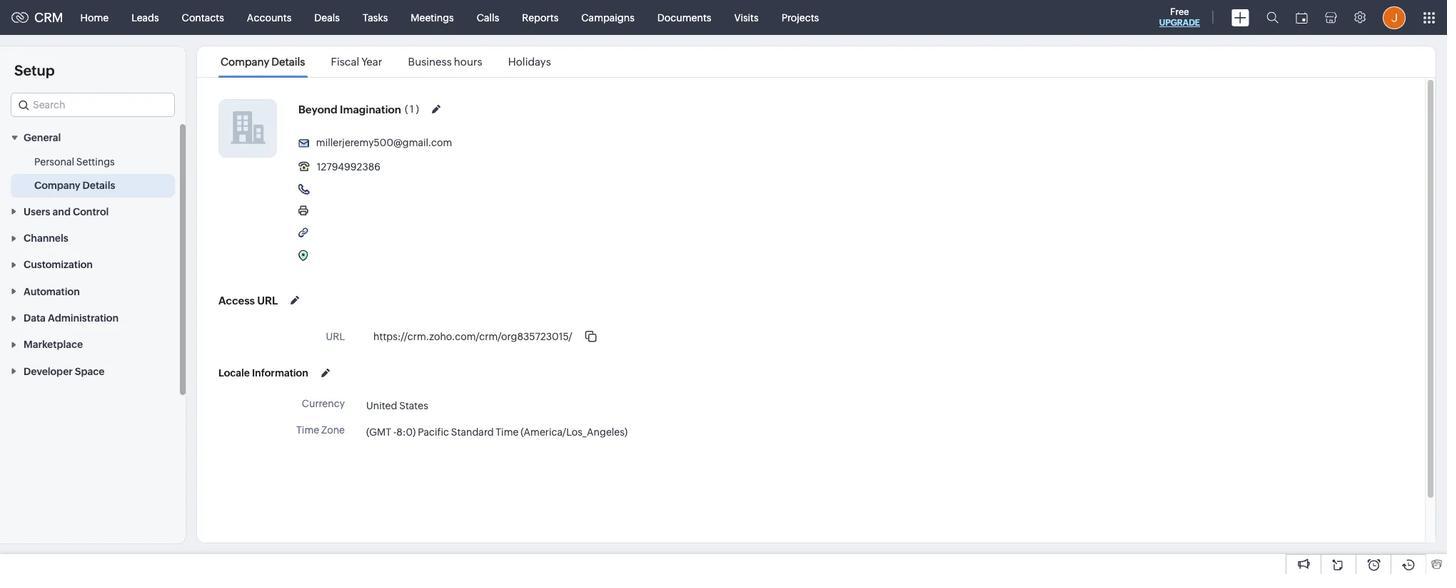 Task type: describe. For each thing, give the bounding box(es) containing it.
united
[[366, 400, 397, 412]]

marketplace button
[[0, 331, 186, 358]]

Search text field
[[11, 94, 174, 116]]

accounts
[[247, 12, 292, 23]]

data administration button
[[0, 305, 186, 331]]

general region
[[0, 151, 186, 198]]

contacts
[[182, 12, 224, 23]]

upgrade
[[1160, 18, 1201, 28]]

developer space button
[[0, 358, 186, 385]]

accounts link
[[236, 0, 303, 35]]

https://crm.zoho.com/crm/org835723015/
[[374, 331, 573, 343]]

standard
[[451, 427, 494, 438]]

0 horizontal spatial time
[[296, 425, 319, 436]]

data
[[24, 313, 46, 324]]

fiscal year link
[[329, 56, 385, 68]]

list containing company details
[[208, 46, 564, 77]]

12794992386
[[317, 161, 381, 173]]

data administration
[[24, 313, 119, 324]]

0 horizontal spatial url
[[257, 295, 278, 307]]

hours
[[454, 56, 482, 68]]

create menu image
[[1232, 9, 1250, 26]]

search element
[[1258, 0, 1288, 35]]

projects
[[782, 12, 819, 23]]

and
[[53, 206, 71, 218]]

developer space
[[24, 366, 105, 378]]

beyond
[[299, 103, 338, 115]]

search image
[[1267, 11, 1279, 24]]

projects link
[[770, 0, 831, 35]]

calendar image
[[1296, 12, 1308, 23]]

leads link
[[120, 0, 170, 35]]

1 vertical spatial company details link
[[34, 179, 115, 193]]

calls
[[477, 12, 499, 23]]

home
[[80, 12, 109, 23]]

deals
[[314, 12, 340, 23]]

users and control button
[[0, 198, 186, 225]]

access url
[[219, 295, 278, 307]]

(gmt
[[366, 427, 391, 438]]

visits
[[734, 12, 759, 23]]

tasks link
[[351, 0, 399, 35]]

create menu element
[[1223, 0, 1258, 35]]

developer
[[24, 366, 73, 378]]

meetings link
[[399, 0, 465, 35]]

0 vertical spatial company
[[221, 56, 269, 68]]

general
[[24, 132, 61, 144]]

customization
[[24, 260, 93, 271]]

administration
[[48, 313, 119, 324]]

(america/los_angeles)
[[521, 427, 628, 438]]

channels button
[[0, 225, 186, 251]]

reports
[[522, 12, 559, 23]]

profile element
[[1375, 0, 1415, 35]]

fiscal
[[331, 56, 359, 68]]

details inside "company details" link
[[83, 180, 115, 192]]

access
[[219, 295, 255, 307]]

business hours link
[[406, 56, 485, 68]]

channels
[[24, 233, 68, 244]]

pacific
[[418, 427, 449, 438]]

-
[[393, 427, 397, 438]]

calls link
[[465, 0, 511, 35]]

free upgrade
[[1160, 6, 1201, 28]]

documents
[[658, 12, 712, 23]]

1
[[410, 104, 414, 115]]

personal settings link
[[34, 155, 115, 170]]

1 horizontal spatial time
[[496, 427, 519, 438]]

tasks
[[363, 12, 388, 23]]

locale information
[[219, 368, 308, 379]]

currency
[[302, 399, 345, 410]]

0 vertical spatial company details link
[[219, 56, 307, 68]]

marketplace
[[24, 340, 83, 351]]

campaigns
[[582, 12, 635, 23]]



Task type: vqa. For each thing, say whether or not it's contained in the screenshot.
Analytics
no



Task type: locate. For each thing, give the bounding box(es) containing it.
0 horizontal spatial company details link
[[34, 179, 115, 193]]

url
[[257, 295, 278, 307], [326, 331, 345, 343]]

holidays
[[508, 56, 551, 68]]

1 vertical spatial url
[[326, 331, 345, 343]]

deals link
[[303, 0, 351, 35]]

details
[[272, 56, 305, 68], [83, 180, 115, 192]]

fiscal year
[[331, 56, 382, 68]]

companylogo image
[[219, 100, 276, 157]]

reports link
[[511, 0, 570, 35]]

setup
[[14, 62, 55, 79]]

time
[[296, 425, 319, 436], [496, 427, 519, 438]]

space
[[75, 366, 105, 378]]

1 horizontal spatial company
[[221, 56, 269, 68]]

control
[[73, 206, 109, 218]]

crm link
[[11, 10, 63, 25]]

company down accounts link at left top
[[221, 56, 269, 68]]

crm
[[34, 10, 63, 25]]

company details inside general region
[[34, 180, 115, 192]]

users and control
[[24, 206, 109, 218]]

company details link down accounts link at left top
[[219, 56, 307, 68]]

1 vertical spatial company details
[[34, 180, 115, 192]]

0 vertical spatial url
[[257, 295, 278, 307]]

home link
[[69, 0, 120, 35]]

1 vertical spatial details
[[83, 180, 115, 192]]

url up currency
[[326, 331, 345, 343]]

1 horizontal spatial company details
[[221, 56, 305, 68]]

details inside "list"
[[272, 56, 305, 68]]

1 horizontal spatial company details link
[[219, 56, 307, 68]]

free
[[1171, 6, 1189, 17]]

beyond imagination ( 1 )
[[299, 103, 419, 115]]

time right standard
[[496, 427, 519, 438]]

)
[[416, 104, 419, 115]]

automation
[[24, 286, 80, 298]]

documents link
[[646, 0, 723, 35]]

(gmt -8:0) pacific standard time (america/los_angeles)
[[366, 427, 628, 438]]

1 horizontal spatial details
[[272, 56, 305, 68]]

meetings
[[411, 12, 454, 23]]

time left zone
[[296, 425, 319, 436]]

1 horizontal spatial url
[[326, 331, 345, 343]]

company
[[221, 56, 269, 68], [34, 180, 80, 192]]

leads
[[132, 12, 159, 23]]

holidays link
[[506, 56, 553, 68]]

imagination
[[340, 103, 401, 115]]

8:0)
[[397, 427, 416, 438]]

personal
[[34, 157, 74, 168]]

company details link
[[219, 56, 307, 68], [34, 179, 115, 193]]

states
[[399, 400, 428, 412]]

personal settings
[[34, 157, 115, 168]]

0 vertical spatial company details
[[221, 56, 305, 68]]

business
[[408, 56, 452, 68]]

customization button
[[0, 251, 186, 278]]

details down accounts link at left top
[[272, 56, 305, 68]]

company details
[[221, 56, 305, 68], [34, 180, 115, 192]]

company details down accounts link at left top
[[221, 56, 305, 68]]

company details down personal settings link
[[34, 180, 115, 192]]

automation button
[[0, 278, 186, 305]]

year
[[362, 56, 382, 68]]

users
[[24, 206, 50, 218]]

0 horizontal spatial company
[[34, 180, 80, 192]]

visits link
[[723, 0, 770, 35]]

campaigns link
[[570, 0, 646, 35]]

profile image
[[1383, 6, 1406, 29]]

details down the settings
[[83, 180, 115, 192]]

url right access
[[257, 295, 278, 307]]

united states
[[366, 400, 428, 412]]

0 horizontal spatial details
[[83, 180, 115, 192]]

company inside general region
[[34, 180, 80, 192]]

settings
[[76, 157, 115, 168]]

locale
[[219, 368, 250, 379]]

0 horizontal spatial company details
[[34, 180, 115, 192]]

0 vertical spatial details
[[272, 56, 305, 68]]

company details link down personal settings link
[[34, 179, 115, 193]]

None field
[[11, 93, 175, 117]]

business hours
[[408, 56, 482, 68]]

list
[[208, 46, 564, 77]]

general button
[[0, 124, 186, 151]]

contacts link
[[170, 0, 236, 35]]

(
[[405, 104, 408, 115]]

information
[[252, 368, 308, 379]]

1 vertical spatial company
[[34, 180, 80, 192]]

company down personal
[[34, 180, 80, 192]]

zone
[[321, 425, 345, 436]]

millerjeremy500@gmail.com
[[316, 137, 452, 149]]

time zone
[[296, 425, 345, 436]]



